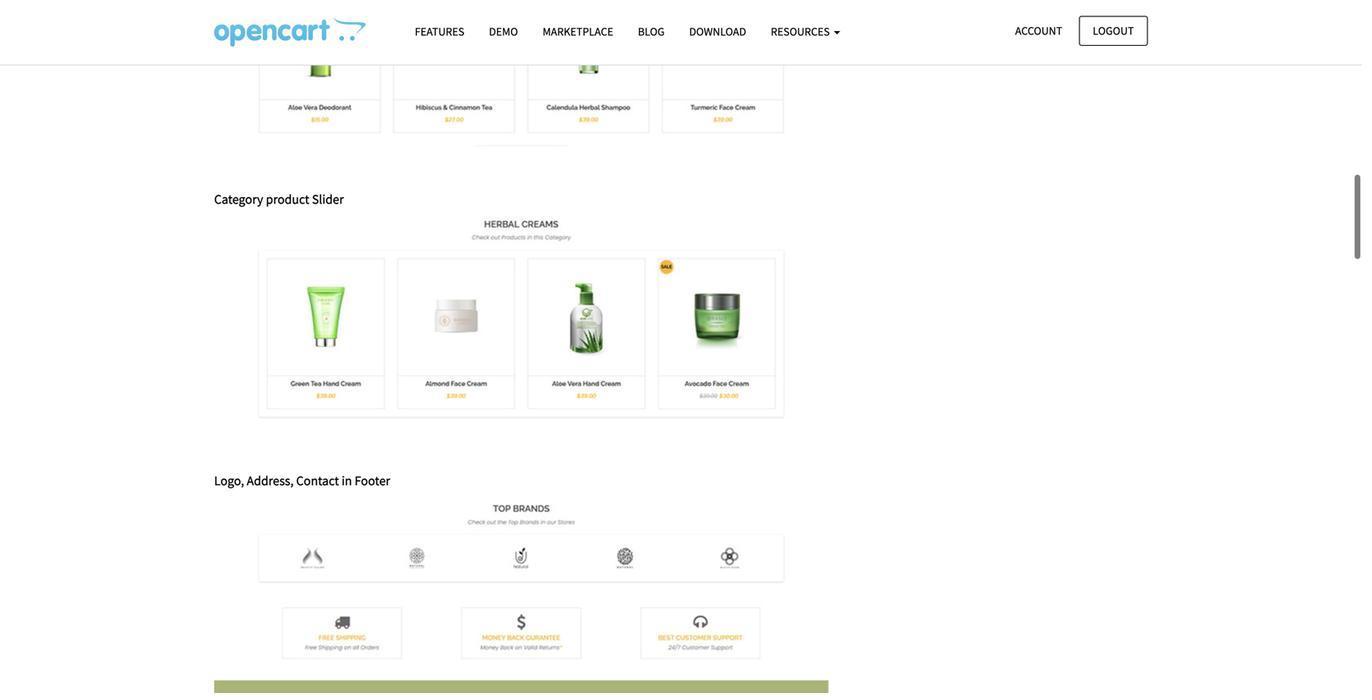 Task type: vqa. For each thing, say whether or not it's contained in the screenshot.
OpenCart - Accura Forest V-1 Multipurpose Theme IMAGE
yes



Task type: locate. For each thing, give the bounding box(es) containing it.
marketplace link
[[530, 17, 626, 46]]

category product slider
[[214, 191, 344, 208]]

logout
[[1093, 23, 1134, 38]]

product
[[266, 191, 309, 208]]

download link
[[677, 17, 759, 46]]

address,
[[247, 473, 294, 489]]

account
[[1015, 23, 1062, 38]]

demo
[[489, 24, 518, 39]]

blog
[[638, 24, 665, 39]]

features
[[415, 24, 464, 39]]

logo,
[[214, 473, 244, 489]]

in
[[342, 473, 352, 489]]



Task type: describe. For each thing, give the bounding box(es) containing it.
logout link
[[1079, 16, 1148, 46]]

marketplace
[[543, 24, 613, 39]]

download
[[689, 24, 746, 39]]

footer
[[355, 473, 390, 489]]

demo link
[[477, 17, 530, 46]]

contact
[[296, 473, 339, 489]]

slider
[[312, 191, 344, 208]]

resources
[[771, 24, 832, 39]]

blog link
[[626, 17, 677, 46]]

features link
[[403, 17, 477, 46]]

category
[[214, 191, 263, 208]]

logo, address, contact in footer
[[214, 473, 390, 489]]

opencart - accura forest v-1 multipurpose theme image
[[214, 17, 366, 47]]

account link
[[1001, 16, 1076, 46]]

resources link
[[759, 17, 853, 46]]



